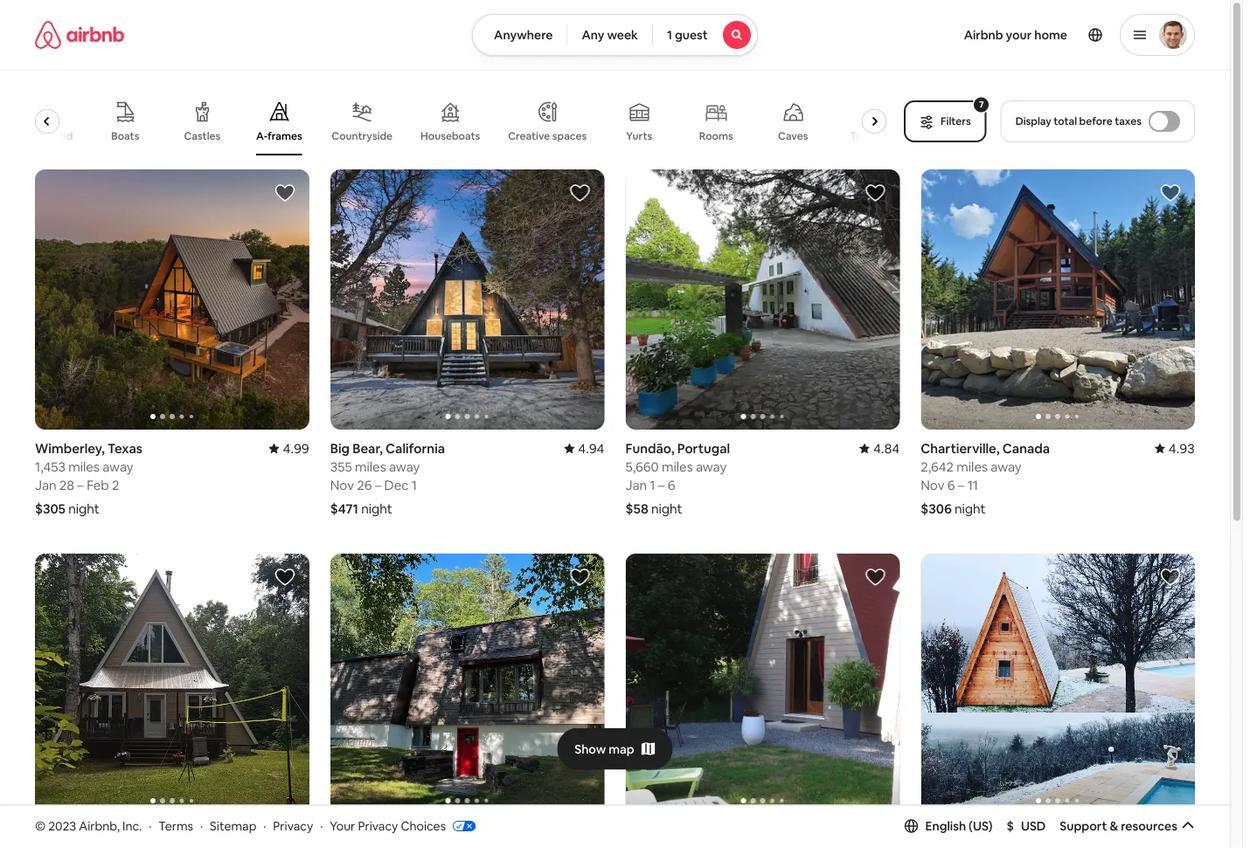 Task type: describe. For each thing, give the bounding box(es) containing it.
sitemap
[[210, 819, 256, 835]]

6 inside chartierville, canada 2,642 miles away nov 6 – 11 $306 night
[[947, 477, 955, 494]]

$305
[[35, 501, 66, 518]]

bay,
[[375, 825, 400, 842]]

1,453
[[35, 459, 66, 476]]

your privacy choices link
[[330, 819, 476, 836]]

none search field containing anywhere
[[472, 14, 758, 56]]

2023
[[48, 819, 76, 835]]

any week
[[582, 27, 638, 43]]

labelle,
[[35, 825, 82, 842]]

choices
[[401, 819, 446, 835]]

show map button
[[557, 729, 673, 771]]

&
[[1110, 819, 1118, 835]]

castles
[[184, 129, 221, 143]]

add to wishlist: sarlande, france image
[[865, 567, 886, 588]]

terms
[[159, 819, 193, 835]]

© 2023 airbnb, inc. ·
[[35, 819, 152, 835]]

tropical
[[850, 129, 890, 143]]

canada for labelle, canada
[[85, 825, 133, 842]]

group for rillieux-la-pape, france
[[921, 554, 1195, 815]]

4.92 out of 5 average rating image
[[269, 825, 309, 842]]

privacy link
[[273, 819, 313, 835]]

1 guest button
[[652, 14, 758, 56]]

texas
[[107, 440, 143, 457]]

1 privacy from the left
[[273, 819, 313, 835]]

$58
[[625, 501, 648, 518]]

chartierville,
[[921, 440, 1000, 457]]

jan for jan 28 – feb 2
[[35, 477, 56, 494]]

4.94
[[578, 440, 605, 457]]

4.93 out of 5 average rating image
[[1155, 440, 1195, 457]]

show map
[[575, 742, 634, 758]]

airbnb
[[964, 27, 1003, 43]]

airbnb your home
[[964, 27, 1067, 43]]

home
[[1034, 27, 1067, 43]]

wimberley, texas 1,453 miles away jan 28 – feb 2 $305 night
[[35, 440, 143, 518]]

(us)
[[969, 819, 993, 835]]

rooms
[[699, 129, 733, 143]]

big
[[330, 440, 350, 457]]

california
[[386, 440, 445, 457]]

grid
[[53, 129, 73, 143]]

group containing off-the-grid
[[13, 87, 895, 156]]

support & resources
[[1060, 819, 1178, 835]]

2 · from the left
[[200, 819, 203, 835]]

4.84 out of 5 average rating image
[[859, 440, 900, 457]]

night inside the wimberley, texas 1,453 miles away jan 28 – feb 2 $305 night
[[68, 501, 99, 518]]

$306
[[921, 501, 952, 518]]

terms · sitemap · privacy
[[159, 819, 313, 835]]

filters button
[[904, 101, 987, 142]]

4.89
[[1169, 825, 1195, 842]]

inc.
[[122, 819, 142, 835]]

total
[[1054, 115, 1077, 128]]

your
[[330, 819, 355, 835]]

profile element
[[779, 0, 1195, 70]]

rillieux-la-pape, france
[[921, 825, 1062, 842]]

26
[[357, 477, 372, 494]]

display total before taxes
[[1016, 115, 1142, 128]]

4.99 out of 5 average rating image
[[269, 440, 309, 457]]

portugal
[[677, 440, 730, 457]]

countryside
[[332, 129, 393, 143]]

sitemap link
[[210, 819, 256, 835]]

add to wishlist: chartierville, canada image
[[1160, 183, 1181, 204]]

barry's bay, canada
[[330, 825, 450, 842]]

anywhere
[[494, 27, 553, 43]]

english (us) button
[[904, 819, 993, 835]]

4.89 out of 5 average rating image
[[1155, 825, 1195, 842]]

1 horizontal spatial canada
[[402, 825, 450, 842]]

add to wishlist: fundão, portugal image
[[865, 183, 886, 204]]

any
[[582, 27, 604, 43]]

wimberley,
[[35, 440, 105, 457]]

– for 1,453
[[77, 477, 84, 494]]

group for labelle, canada
[[35, 554, 309, 815]]

$471
[[330, 501, 358, 518]]

night inside chartierville, canada 2,642 miles away nov 6 – 11 $306 night
[[955, 501, 986, 518]]

chartierville, canada 2,642 miles away nov 6 – 11 $306 night
[[921, 440, 1050, 518]]

canada for chartierville, canada 2,642 miles away nov 6 – 11 $306 night
[[1003, 440, 1050, 457]]

11
[[967, 477, 978, 494]]

creative spaces
[[508, 129, 587, 143]]

rillieux-
[[921, 825, 968, 842]]

yurts
[[626, 129, 652, 143]]

show
[[575, 742, 606, 758]]

add to wishlist: wimberley, texas image
[[274, 183, 295, 204]]

a-frames
[[256, 129, 302, 143]]

labelle, canada
[[35, 825, 133, 842]]

airbnb your home link
[[953, 17, 1078, 53]]



Task type: locate. For each thing, give the bounding box(es) containing it.
fundão, portugal 5,660 miles away jan 1 – 6 $58 night
[[625, 440, 730, 518]]

· left your
[[320, 819, 323, 835]]

jan down 5,660
[[625, 477, 647, 494]]

night right $58
[[651, 501, 682, 518]]

add to wishlist: big bear, california image
[[570, 183, 591, 204]]

– inside the wimberley, texas 1,453 miles away jan 28 – feb 2 $305 night
[[77, 477, 84, 494]]

· left 4.92 out of 5 average rating icon
[[263, 819, 266, 835]]

– right 28
[[77, 477, 84, 494]]

1 night from the left
[[68, 501, 99, 518]]

add to wishlist: rillieux-la-pape, france image
[[1160, 567, 1181, 588]]

4.93
[[1169, 440, 1195, 457]]

support & resources button
[[1060, 819, 1195, 835]]

2 6 from the left
[[947, 477, 955, 494]]

canada right "bay,"
[[402, 825, 450, 842]]

6 left "11"
[[947, 477, 955, 494]]

filters
[[941, 115, 971, 128]]

away inside fundão, portugal 5,660 miles away jan 1 – 6 $58 night
[[696, 459, 727, 476]]

spaces
[[552, 129, 587, 143]]

0 horizontal spatial 1
[[412, 477, 417, 494]]

privacy inside your privacy choices link
[[358, 819, 398, 835]]

$
[[1007, 819, 1014, 835]]

2
[[112, 477, 119, 494]]

1 jan from the left
[[35, 477, 56, 494]]

creative
[[508, 129, 550, 143]]

1 right dec
[[412, 477, 417, 494]]

dec
[[384, 477, 409, 494]]

1 horizontal spatial 1
[[650, 477, 655, 494]]

big bear, california 355 miles away nov 26 – dec 1 $471 night
[[330, 440, 445, 518]]

before
[[1079, 115, 1113, 128]]

terms link
[[159, 819, 193, 835]]

miles down bear,
[[355, 459, 386, 476]]

2 night from the left
[[361, 501, 392, 518]]

2 horizontal spatial 1
[[667, 27, 672, 43]]

4 · from the left
[[320, 819, 323, 835]]

– inside the big bear, california 355 miles away nov 26 – dec 1 $471 night
[[375, 477, 381, 494]]

night inside fundão, portugal 5,660 miles away jan 1 – 6 $58 night
[[651, 501, 682, 518]]

– left "11"
[[958, 477, 965, 494]]

1 horizontal spatial jan
[[625, 477, 647, 494]]

1 inside button
[[667, 27, 672, 43]]

1
[[667, 27, 672, 43], [412, 477, 417, 494], [650, 477, 655, 494]]

1 horizontal spatial nov
[[921, 477, 945, 494]]

4 night from the left
[[955, 501, 986, 518]]

night down 26
[[361, 501, 392, 518]]

anywhere button
[[472, 14, 568, 56]]

boats
[[111, 129, 139, 143]]

nov down 2,642
[[921, 477, 945, 494]]

miles inside fundão, portugal 5,660 miles away jan 1 – 6 $58 night
[[662, 459, 693, 476]]

2 jan from the left
[[625, 477, 647, 494]]

– right 26
[[375, 477, 381, 494]]

jan
[[35, 477, 56, 494], [625, 477, 647, 494]]

away up dec
[[389, 459, 420, 476]]

canada
[[1003, 440, 1050, 457], [85, 825, 133, 842], [402, 825, 450, 842]]

0 horizontal spatial canada
[[85, 825, 133, 842]]

4 – from the left
[[958, 477, 965, 494]]

3 miles from the left
[[662, 459, 693, 476]]

nov inside chartierville, canada 2,642 miles away nov 6 – 11 $306 night
[[921, 477, 945, 494]]

away for jan 1 – 6
[[696, 459, 727, 476]]

0 horizontal spatial jan
[[35, 477, 56, 494]]

4.92
[[283, 825, 309, 842]]

0 horizontal spatial nov
[[330, 477, 354, 494]]

nov down the 355
[[330, 477, 354, 494]]

6
[[668, 477, 675, 494], [947, 477, 955, 494]]

– down 5,660
[[658, 477, 665, 494]]

jan for jan 1 – 6
[[625, 477, 647, 494]]

1 · from the left
[[149, 819, 152, 835]]

miles inside the big bear, california 355 miles away nov 26 – dec 1 $471 night
[[355, 459, 386, 476]]

night inside the big bear, california 355 miles away nov 26 – dec 1 $471 night
[[361, 501, 392, 518]]

group for big bear, california
[[330, 170, 605, 430]]

a-
[[256, 129, 268, 143]]

week
[[607, 27, 638, 43]]

–
[[77, 477, 84, 494], [375, 477, 381, 494], [658, 477, 665, 494], [958, 477, 965, 494]]

4.99
[[283, 440, 309, 457]]

your privacy choices
[[330, 819, 446, 835]]

english (us)
[[925, 819, 993, 835]]

taxes
[[1115, 115, 1142, 128]]

2 miles from the left
[[355, 459, 386, 476]]

2 – from the left
[[375, 477, 381, 494]]

None search field
[[472, 14, 758, 56]]

2 horizontal spatial canada
[[1003, 440, 1050, 457]]

1 guest
[[667, 27, 708, 43]]

guest
[[675, 27, 708, 43]]

jan inside the wimberley, texas 1,453 miles away jan 28 – feb 2 $305 night
[[35, 477, 56, 494]]

6 down 'fundão,'
[[668, 477, 675, 494]]

france
[[1021, 825, 1062, 842]]

caves
[[778, 129, 808, 143]]

– inside chartierville, canada 2,642 miles away nov 6 – 11 $306 night
[[958, 477, 965, 494]]

group for fundão, portugal
[[625, 170, 900, 430]]

3 – from the left
[[658, 477, 665, 494]]

resources
[[1121, 819, 1178, 835]]

add to wishlist: labelle, canada image
[[274, 567, 295, 588]]

away up 2
[[102, 459, 133, 476]]

4 miles from the left
[[957, 459, 988, 476]]

3 night from the left
[[651, 501, 682, 518]]

display total before taxes button
[[1001, 101, 1195, 142]]

off-the-grid
[[13, 129, 73, 143]]

away down chartierville,
[[991, 459, 1022, 476]]

·
[[149, 819, 152, 835], [200, 819, 203, 835], [263, 819, 266, 835], [320, 819, 323, 835]]

canada right the 2023 at the left bottom
[[85, 825, 133, 842]]

1 left guest
[[667, 27, 672, 43]]

group for wimberley, texas
[[35, 170, 309, 430]]

1 horizontal spatial 6
[[947, 477, 955, 494]]

night down feb
[[68, 501, 99, 518]]

· right 'terms' at the bottom of page
[[200, 819, 203, 835]]

0 horizontal spatial privacy
[[273, 819, 313, 835]]

away for jan 28 – feb 2
[[102, 459, 133, 476]]

miles for 2,642
[[957, 459, 988, 476]]

4.84
[[873, 440, 900, 457]]

usd
[[1021, 819, 1046, 835]]

355
[[330, 459, 352, 476]]

away for nov 6 – 11
[[991, 459, 1022, 476]]

miles inside the wimberley, texas 1,453 miles away jan 28 – feb 2 $305 night
[[68, 459, 100, 476]]

any week button
[[567, 14, 653, 56]]

away
[[102, 459, 133, 476], [389, 459, 420, 476], [696, 459, 727, 476], [991, 459, 1022, 476]]

miles up "11"
[[957, 459, 988, 476]]

miles for 1,453
[[68, 459, 100, 476]]

jan down '1,453'
[[35, 477, 56, 494]]

1 away from the left
[[102, 459, 133, 476]]

· right inc.
[[149, 819, 152, 835]]

la-
[[968, 825, 984, 842]]

fundão,
[[625, 440, 674, 457]]

1 – from the left
[[77, 477, 84, 494]]

add to wishlist: barry's bay, canada image
[[570, 567, 591, 588]]

$ usd
[[1007, 819, 1046, 835]]

group for chartierville, canada
[[921, 170, 1195, 430]]

houseboats
[[421, 129, 480, 143]]

miles inside chartierville, canada 2,642 miles away nov 6 – 11 $306 night
[[957, 459, 988, 476]]

– inside fundão, portugal 5,660 miles away jan 1 – 6 $58 night
[[658, 477, 665, 494]]

6 inside fundão, portugal 5,660 miles away jan 1 – 6 $58 night
[[668, 477, 675, 494]]

display
[[1016, 115, 1051, 128]]

©
[[35, 819, 46, 835]]

2 privacy from the left
[[358, 819, 398, 835]]

4.94 out of 5 average rating image
[[564, 440, 605, 457]]

1 miles from the left
[[68, 459, 100, 476]]

night
[[68, 501, 99, 518], [361, 501, 392, 518], [651, 501, 682, 518], [955, 501, 986, 518]]

1 down 5,660
[[650, 477, 655, 494]]

2 away from the left
[[389, 459, 420, 476]]

frames
[[268, 129, 302, 143]]

1 inside the big bear, california 355 miles away nov 26 – dec 1 $471 night
[[412, 477, 417, 494]]

3 · from the left
[[263, 819, 266, 835]]

map
[[609, 742, 634, 758]]

3 away from the left
[[696, 459, 727, 476]]

the-
[[32, 129, 53, 143]]

canada inside chartierville, canada 2,642 miles away nov 6 – 11 $306 night
[[1003, 440, 1050, 457]]

2,642
[[921, 459, 954, 476]]

pape,
[[984, 825, 1018, 842]]

away inside the wimberley, texas 1,453 miles away jan 28 – feb 2 $305 night
[[102, 459, 133, 476]]

miles up feb
[[68, 459, 100, 476]]

night down "11"
[[955, 501, 986, 518]]

airbnb,
[[79, 819, 120, 835]]

– for 5,660
[[658, 477, 665, 494]]

away down portugal
[[696, 459, 727, 476]]

privacy
[[273, 819, 313, 835], [358, 819, 398, 835]]

miles down portugal
[[662, 459, 693, 476]]

away inside chartierville, canada 2,642 miles away nov 6 – 11 $306 night
[[991, 459, 1022, 476]]

miles for 5,660
[[662, 459, 693, 476]]

canada right chartierville,
[[1003, 440, 1050, 457]]

1 nov from the left
[[330, 477, 354, 494]]

1 inside fundão, portugal 5,660 miles away jan 1 – 6 $58 night
[[650, 477, 655, 494]]

2 nov from the left
[[921, 477, 945, 494]]

feb
[[87, 477, 109, 494]]

5,660
[[625, 459, 659, 476]]

1 6 from the left
[[668, 477, 675, 494]]

away inside the big bear, california 355 miles away nov 26 – dec 1 $471 night
[[389, 459, 420, 476]]

english
[[925, 819, 966, 835]]

28
[[59, 477, 74, 494]]

nov inside the big bear, california 355 miles away nov 26 – dec 1 $471 night
[[330, 477, 354, 494]]

your
[[1006, 27, 1032, 43]]

jan inside fundão, portugal 5,660 miles away jan 1 – 6 $58 night
[[625, 477, 647, 494]]

nov
[[330, 477, 354, 494], [921, 477, 945, 494]]

off-
[[13, 129, 32, 143]]

group
[[13, 87, 895, 156], [35, 170, 309, 430], [330, 170, 605, 430], [625, 170, 900, 430], [921, 170, 1195, 430], [35, 554, 309, 815], [330, 554, 605, 815], [625, 554, 900, 815], [921, 554, 1195, 815]]

1 horizontal spatial privacy
[[358, 819, 398, 835]]

– for 2,642
[[958, 477, 965, 494]]

support
[[1060, 819, 1107, 835]]

0 horizontal spatial 6
[[668, 477, 675, 494]]

4 away from the left
[[991, 459, 1022, 476]]



Task type: vqa. For each thing, say whether or not it's contained in the screenshot.
bottom the historic
no



